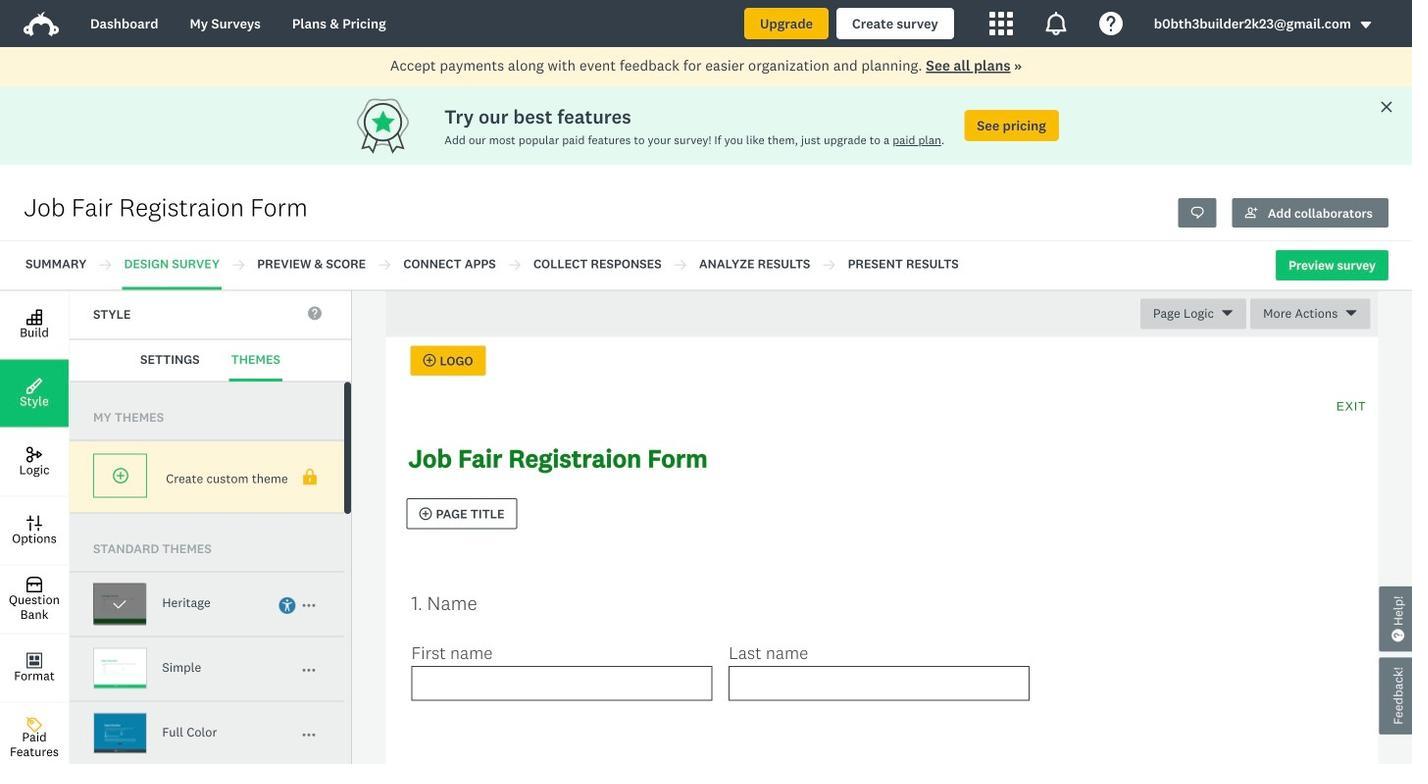 Task type: vqa. For each thing, say whether or not it's contained in the screenshot.
X icon
no



Task type: describe. For each thing, give the bounding box(es) containing it.
dropdown arrow image
[[1359, 18, 1373, 32]]

2 products icon image from the left
[[1044, 12, 1068, 35]]

rewards image
[[353, 94, 444, 157]]

1 products icon image from the left
[[989, 12, 1013, 35]]

help icon image
[[1099, 12, 1123, 35]]



Task type: locate. For each thing, give the bounding box(es) containing it.
  text field
[[729, 666, 1030, 701]]

0 horizontal spatial products icon image
[[989, 12, 1013, 35]]

products icon image
[[989, 12, 1013, 35], [1044, 12, 1068, 35]]

  text field
[[411, 666, 713, 701]]

surveymonkey logo image
[[24, 12, 59, 36]]

1 horizontal spatial products icon image
[[1044, 12, 1068, 35]]



